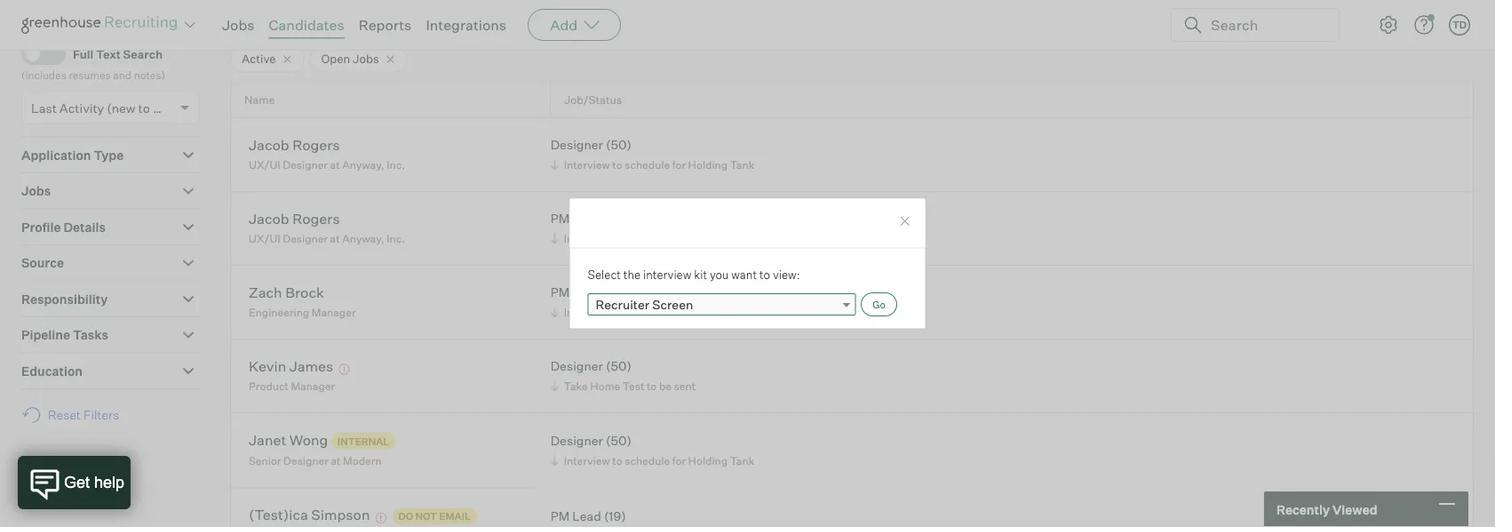 Task type: locate. For each thing, give the bounding box(es) containing it.
candidate reports are now available! apply filters and select "view in app" element
[[1046, 7, 1209, 39]]

designer (50) interview to schedule for holding tank
[[551, 137, 755, 171], [551, 433, 755, 467]]

0 vertical spatial designer (50) interview to schedule for holding tank
[[551, 137, 755, 171]]

1 anyway, from the top
[[342, 158, 385, 171]]

1 vertical spatial designer (50) interview to schedule for holding tank
[[551, 433, 755, 467]]

2 vertical spatial (19)
[[604, 508, 626, 523]]

0 vertical spatial holding
[[688, 158, 728, 171]]

screen inside "link"
[[653, 297, 693, 312]]

1 vertical spatial jobs
[[353, 52, 379, 66]]

jacob up zach on the left bottom of the page
[[249, 209, 289, 227]]

1 holding from the top
[[688, 158, 728, 171]]

0 vertical spatial inc.
[[387, 158, 405, 171]]

jacob rogers ux/ui designer at anyway, inc.
[[249, 136, 405, 171], [249, 209, 405, 245]]

designer (50) interview to schedule for holding tank for ux/ui designer at anyway, inc.
[[551, 137, 755, 171]]

name
[[244, 93, 275, 107]]

1 vertical spatial rogers
[[293, 209, 340, 227]]

0 vertical spatial interview to schedule for holding tank link
[[548, 156, 759, 173]]

1 vertical spatial screen
[[653, 297, 693, 312]]

schedule inside pm lead (19) interview to schedule for technical interview
[[625, 305, 670, 319]]

job/status
[[564, 93, 622, 107]]

1 pm from the top
[[551, 211, 570, 226]]

(19) for zach brock
[[604, 285, 626, 300]]

0 vertical spatial jacob rogers link
[[249, 136, 340, 156]]

0 horizontal spatial add
[[550, 16, 578, 34]]

1 vertical spatial tank
[[730, 454, 755, 467]]

to right interviews
[[618, 232, 628, 245]]

1 vertical spatial pm
[[551, 285, 570, 300]]

zach
[[249, 283, 282, 301]]

to down select at the left bottom of the page
[[613, 305, 623, 319]]

to left old)
[[138, 100, 150, 116]]

product
[[249, 379, 289, 393]]

candidate
[[1278, 15, 1338, 31]]

senior designer at modern
[[249, 454, 382, 468]]

1 jacob rogers ux/ui designer at anyway, inc. from the top
[[249, 136, 405, 171]]

switch applications image
[[183, 16, 197, 34]]

schedule up pm lead (19) interviews to schedule for preliminary screen at top
[[625, 158, 670, 171]]

for up select the interview kit you want to view:
[[678, 232, 692, 245]]

inc.
[[387, 158, 405, 171], [387, 232, 405, 245]]

2 anyway, from the top
[[342, 232, 385, 245]]

1 vertical spatial manager
[[291, 379, 335, 393]]

profile
[[21, 219, 61, 235]]

1 (19) from the top
[[604, 211, 626, 226]]

1 vertical spatial holding
[[688, 454, 728, 467]]

1 vertical spatial ux/ui
[[249, 232, 281, 245]]

pm lead (19) interview to schedule for technical interview
[[551, 285, 785, 319]]

(50) inside designer (50) take home test to be sent
[[606, 358, 632, 374]]

lead inside pm lead (19) interview to schedule for technical interview
[[573, 285, 602, 300]]

add up job/status
[[550, 16, 578, 34]]

screen
[[754, 232, 789, 245], [653, 297, 693, 312]]

1 vertical spatial (19)
[[604, 285, 626, 300]]

last activity (new to old)
[[31, 100, 176, 116]]

interview to schedule for holding tank link for ux/ui designer at anyway, inc.
[[548, 156, 759, 173]]

for inside pm lead (19) interview to schedule for technical interview
[[672, 305, 686, 319]]

jacob
[[249, 136, 289, 153], [249, 209, 289, 227]]

manager down the james
[[291, 379, 335, 393]]

3 (50) from the top
[[606, 433, 632, 448]]

reset filters button
[[21, 398, 128, 432]]

2 (19) from the top
[[604, 285, 626, 300]]

and
[[113, 68, 132, 81]]

0 vertical spatial at
[[330, 158, 340, 171]]

type
[[94, 147, 124, 163]]

wong
[[290, 431, 328, 449]]

add button
[[528, 9, 621, 41]]

2 jacob rogers ux/ui designer at anyway, inc. from the top
[[249, 209, 405, 245]]

schedule inside pm lead (19) interviews to schedule for preliminary screen
[[631, 232, 676, 245]]

2 inc. from the top
[[387, 232, 405, 245]]

preliminary
[[694, 232, 751, 245]]

(19) inside pm lead (19) interview to schedule for technical interview
[[604, 285, 626, 300]]

2 rogers from the top
[[293, 209, 340, 227]]

1 vertical spatial inc.
[[387, 232, 405, 245]]

(50) down take home test to be sent link
[[606, 433, 632, 448]]

0 vertical spatial ux/ui
[[249, 158, 281, 171]]

kit
[[694, 267, 707, 282]]

ux/ui for pm lead (19)
[[249, 232, 281, 245]]

holding up pm lead (19) interviews to schedule for preliminary screen at top
[[688, 158, 728, 171]]

0 vertical spatial (19)
[[604, 211, 626, 226]]

1 vertical spatial jacob rogers ux/ui designer at anyway, inc.
[[249, 209, 405, 245]]

rogers for designer
[[293, 136, 340, 153]]

reports link
[[359, 16, 412, 34]]

at for pm lead (19)
[[330, 232, 340, 245]]

to inside pm lead (19) interview to schedule for technical interview
[[613, 305, 623, 319]]

bulk actions
[[1383, 15, 1456, 31]]

1 vertical spatial lead
[[573, 285, 602, 300]]

1 horizontal spatial screen
[[754, 232, 789, 245]]

screen up view:
[[754, 232, 789, 245]]

at for designer (50)
[[330, 158, 340, 171]]

at
[[330, 158, 340, 171], [330, 232, 340, 245], [331, 454, 341, 468]]

screen down the interview
[[653, 297, 693, 312]]

0 vertical spatial (50)
[[606, 137, 632, 153]]

Top navigation search text field
[[1204, 7, 1329, 43]]

1 vertical spatial jacob rogers link
[[249, 209, 340, 230]]

2 ux/ui from the top
[[249, 232, 281, 245]]

(50)
[[606, 137, 632, 153], [606, 358, 632, 374], [606, 433, 632, 448]]

2 (50) from the top
[[606, 358, 632, 374]]

0 vertical spatial lead
[[573, 211, 602, 226]]

profile details
[[21, 219, 106, 235]]

configure image
[[1378, 14, 1400, 36]]

take
[[564, 379, 588, 393]]

2 vertical spatial lead
[[573, 508, 602, 523]]

ux/ui down 'name'
[[249, 158, 281, 171]]

lead
[[573, 211, 602, 226], [573, 285, 602, 300], [573, 508, 602, 523]]

1 tank from the top
[[730, 158, 755, 171]]

pm inside pm lead (19) interviews to schedule for preliminary screen
[[551, 211, 570, 226]]

reset filters
[[48, 407, 119, 423]]

jacob rogers ux/ui designer at anyway, inc. down 'name'
[[249, 136, 405, 171]]

to inside designer (50) take home test to be sent
[[647, 379, 657, 393]]

(test)ica
[[249, 506, 308, 524]]

1 designer (50) interview to schedule for holding tank from the top
[[551, 137, 755, 171]]

integrations
[[426, 16, 507, 34]]

to left be
[[647, 379, 657, 393]]

2 pm from the top
[[551, 285, 570, 300]]

for
[[672, 158, 686, 171], [678, 232, 692, 245], [672, 305, 686, 319], [672, 454, 686, 467]]

switch applications element
[[180, 14, 201, 36]]

close image
[[898, 214, 912, 229]]

manager inside zach brock engineering manager
[[312, 305, 356, 319]]

kevin james
[[249, 357, 334, 375]]

jobs up active at top
[[222, 16, 255, 34]]

search
[[123, 47, 163, 61]]

0 vertical spatial jacob rogers ux/ui designer at anyway, inc.
[[249, 136, 405, 171]]

1 ux/ui from the top
[[249, 158, 281, 171]]

you
[[710, 267, 729, 282]]

(50) for kevin james
[[606, 358, 632, 374]]

2 holding from the top
[[688, 454, 728, 467]]

test
[[623, 379, 645, 393]]

2 vertical spatial (50)
[[606, 433, 632, 448]]

(19) inside pm lead (19) interviews to schedule for preliminary screen
[[604, 211, 626, 226]]

1 vertical spatial at
[[330, 232, 340, 245]]

want
[[732, 267, 757, 282]]

tank for senior designer at modern
[[730, 454, 755, 467]]

0 vertical spatial rogers
[[293, 136, 340, 153]]

holding down sent
[[688, 454, 728, 467]]

designer (50) interview to schedule for holding tank down be
[[551, 433, 755, 467]]

for inside pm lead (19) interviews to schedule for preliminary screen
[[678, 232, 692, 245]]

designer (50) interview to schedule for holding tank up pm lead (19) interviews to schedule for preliminary screen at top
[[551, 137, 755, 171]]

(19)
[[604, 211, 626, 226], [604, 285, 626, 300], [604, 508, 626, 523]]

1 rogers from the top
[[293, 136, 340, 153]]

engineering
[[249, 305, 309, 319]]

(50) down job/status
[[606, 137, 632, 153]]

jacob down 'name'
[[249, 136, 289, 153]]

3 (19) from the top
[[604, 508, 626, 523]]

interview to schedule for holding tank link up pm lead (19) interviews to schedule for preliminary screen at top
[[548, 156, 759, 173]]

0 vertical spatial screen
[[754, 232, 789, 245]]

rogers
[[293, 136, 340, 153], [293, 209, 340, 227]]

application type
[[21, 147, 124, 163]]

2 horizontal spatial jobs
[[353, 52, 379, 66]]

source
[[21, 255, 64, 271]]

interview to schedule for technical interview link
[[548, 304, 789, 321]]

do
[[399, 510, 413, 522]]

1 lead from the top
[[573, 211, 602, 226]]

0 vertical spatial manager
[[312, 305, 356, 319]]

last activity (new to old) option
[[31, 100, 176, 116]]

add left the candidate
[[1252, 15, 1276, 31]]

jobs right open
[[353, 52, 379, 66]]

2 vertical spatial pm
[[551, 508, 570, 523]]

1 horizontal spatial jobs
[[222, 16, 255, 34]]

add inside popup button
[[550, 16, 578, 34]]

add
[[1252, 15, 1276, 31], [550, 16, 578, 34]]

1 vertical spatial (50)
[[606, 358, 632, 374]]

1 jacob from the top
[[249, 136, 289, 153]]

interview
[[643, 267, 692, 282]]

kevin james has been in take home test for more than 7 days image
[[337, 364, 353, 375]]

(50) up take home test to be sent link
[[606, 358, 632, 374]]

0 vertical spatial jacob
[[249, 136, 289, 153]]

0 vertical spatial anyway,
[[342, 158, 385, 171]]

interview to schedule for holding tank link down be
[[548, 452, 759, 469]]

1 inc. from the top
[[387, 158, 405, 171]]

0 horizontal spatial jobs
[[21, 183, 51, 199]]

ux/ui for designer (50)
[[249, 158, 281, 171]]

rogers down open
[[293, 136, 340, 153]]

jacob rogers ux/ui designer at anyway, inc. up brock
[[249, 209, 405, 245]]

pipeline tasks
[[21, 327, 109, 343]]

2 jacob rogers link from the top
[[249, 209, 340, 230]]

bulk actions link
[[1364, 7, 1474, 39]]

1 vertical spatial anyway,
[[342, 232, 385, 245]]

1 horizontal spatial add
[[1252, 15, 1276, 31]]

to right the want
[[760, 267, 771, 282]]

2 lead from the top
[[573, 285, 602, 300]]

2 interview to schedule for holding tank link from the top
[[548, 452, 759, 469]]

pm inside pm lead (19) interview to schedule for technical interview
[[551, 285, 570, 300]]

home
[[590, 379, 621, 393]]

go link
[[861, 292, 898, 316]]

2 tank from the top
[[730, 454, 755, 467]]

anyway, for designer
[[342, 158, 385, 171]]

3 lead from the top
[[573, 508, 602, 523]]

1 vertical spatial jacob
[[249, 209, 289, 227]]

jacob rogers link for pm
[[249, 209, 340, 230]]

jobs up profile
[[21, 183, 51, 199]]

1 jacob rogers link from the top
[[249, 136, 340, 156]]

manager down brock
[[312, 305, 356, 319]]

to
[[138, 100, 150, 116], [613, 158, 623, 171], [618, 232, 628, 245], [760, 267, 771, 282], [613, 305, 623, 319], [647, 379, 657, 393], [613, 454, 623, 467]]

1 vertical spatial interview to schedule for holding tank link
[[548, 452, 759, 469]]

interview up pm lead (19)
[[564, 454, 610, 467]]

go
[[873, 298, 886, 310]]

ux/ui up zach on the left bottom of the page
[[249, 232, 281, 245]]

checkmark image
[[29, 47, 43, 59]]

schedule down the
[[625, 305, 670, 319]]

schedule up the interview
[[631, 232, 676, 245]]

0 vertical spatial tank
[[730, 158, 755, 171]]

add for add candidate
[[1252, 15, 1276, 31]]

lead inside pm lead (19) interviews to schedule for preliminary screen
[[573, 211, 602, 226]]

bulk
[[1383, 15, 1409, 31]]

2 vertical spatial jobs
[[21, 183, 51, 199]]

jacob rogers link down 'name'
[[249, 136, 340, 156]]

holding
[[688, 158, 728, 171], [688, 454, 728, 467]]

rogers up brock
[[293, 209, 340, 227]]

kevin
[[249, 357, 286, 375]]

screen inside pm lead (19) interviews to schedule for preliminary screen
[[754, 232, 789, 245]]

jacob rogers link up brock
[[249, 209, 340, 230]]

interview down select at the left bottom of the page
[[564, 305, 610, 319]]

janet
[[249, 431, 286, 449]]

2 jacob from the top
[[249, 209, 289, 227]]

designer
[[551, 137, 603, 153], [283, 158, 328, 171], [283, 232, 328, 245], [551, 358, 603, 374], [551, 433, 603, 448], [284, 454, 329, 468]]

jobs
[[222, 16, 255, 34], [353, 52, 379, 66], [21, 183, 51, 199]]

1 interview to schedule for holding tank link from the top
[[548, 156, 759, 173]]

pm lead (19)
[[551, 508, 626, 523]]

jacob rogers link
[[249, 136, 340, 156], [249, 209, 340, 230]]

for left technical
[[672, 305, 686, 319]]

0 vertical spatial pm
[[551, 211, 570, 226]]

2 designer (50) interview to schedule for holding tank from the top
[[551, 433, 755, 467]]

0 horizontal spatial screen
[[653, 297, 693, 312]]



Task type: vqa. For each thing, say whether or not it's contained in the screenshot.


Task type: describe. For each thing, give the bounding box(es) containing it.
interviews to schedule for preliminary screen link
[[548, 230, 793, 247]]

janet wong
[[249, 431, 328, 449]]

interview to schedule for holding tank link for senior designer at modern
[[548, 452, 759, 469]]

pm for jacob rogers
[[551, 211, 570, 226]]

senior
[[249, 454, 281, 468]]

select
[[588, 267, 621, 282]]

full
[[73, 47, 93, 61]]

schedule down test
[[625, 454, 670, 467]]

holding for senior designer at modern
[[688, 454, 728, 467]]

jacob rogers link for designer
[[249, 136, 340, 156]]

old)
[[153, 100, 176, 116]]

td
[[1453, 19, 1467, 31]]

responsibility
[[21, 291, 108, 307]]

(19) for jacob rogers
[[604, 211, 626, 226]]

activity
[[59, 100, 104, 116]]

internal
[[338, 435, 390, 447]]

do not email
[[399, 510, 471, 522]]

application
[[21, 147, 91, 163]]

details
[[63, 219, 106, 235]]

candidates link
[[269, 16, 345, 34]]

td button
[[1446, 11, 1474, 39]]

to down job/status
[[613, 158, 623, 171]]

pm for zach brock
[[551, 285, 570, 300]]

candidate
[[303, 14, 361, 29]]

(test)ica simpson has been in application review for more than 5 days image
[[373, 513, 389, 524]]

add candidate
[[1252, 15, 1338, 31]]

james
[[289, 357, 334, 375]]

tasks
[[73, 327, 109, 343]]

Search candidates field
[[21, 7, 199, 37]]

designer (50) interview to schedule for holding tank for senior designer at modern
[[551, 433, 755, 467]]

product manager
[[249, 379, 335, 393]]

take home test to be sent link
[[548, 377, 700, 394]]

applications
[[364, 14, 435, 29]]

notes)
[[134, 68, 165, 81]]

filters
[[83, 407, 119, 423]]

pm lead (19) interviews to schedule for preliminary screen
[[551, 211, 789, 245]]

simpson
[[311, 506, 370, 524]]

candidates
[[269, 16, 345, 34]]

not
[[415, 510, 437, 522]]

inc. for designer (50)
[[387, 158, 405, 171]]

recently
[[1277, 501, 1330, 517]]

interview down the want
[[739, 305, 785, 319]]

(50) for janet wong
[[606, 433, 632, 448]]

active
[[242, 52, 276, 66]]

40
[[284, 14, 301, 29]]

jacob for pm
[[249, 209, 289, 227]]

jacob for designer
[[249, 136, 289, 153]]

viewed
[[1333, 501, 1378, 517]]

integrations link
[[426, 16, 507, 34]]

zach brock link
[[249, 283, 324, 304]]

0 vertical spatial jobs
[[222, 16, 255, 34]]

recruiter screen link
[[588, 293, 856, 315]]

for down sent
[[672, 454, 686, 467]]

jacob rogers ux/ui designer at anyway, inc. for pm
[[249, 209, 405, 245]]

reports
[[359, 16, 412, 34]]

(test)ica simpson link
[[249, 506, 370, 526]]

interview down job/status
[[564, 158, 610, 171]]

2 vertical spatial at
[[331, 454, 341, 468]]

open jobs
[[321, 52, 379, 66]]

lead for jacob rogers
[[573, 211, 602, 226]]

the
[[624, 267, 641, 282]]

rogers for pm
[[293, 209, 340, 227]]

actions
[[1411, 15, 1456, 31]]

modern
[[343, 454, 382, 468]]

jacob rogers ux/ui designer at anyway, inc. for designer
[[249, 136, 405, 171]]

open
[[321, 52, 350, 66]]

designer inside designer (50) take home test to be sent
[[551, 358, 603, 374]]

for up pm lead (19) interviews to schedule for preliminary screen at top
[[672, 158, 686, 171]]

kevin james link
[[249, 357, 334, 377]]

zach brock engineering manager
[[249, 283, 356, 319]]

be
[[659, 379, 672, 393]]

sent
[[674, 379, 696, 393]]

to inside recruiter screen dialog
[[760, 267, 771, 282]]

add for add
[[550, 16, 578, 34]]

interviews
[[564, 232, 616, 245]]

inc. for pm lead (19)
[[387, 232, 405, 245]]

to up pm lead (19)
[[613, 454, 623, 467]]

showing
[[230, 14, 281, 29]]

janet wong link
[[249, 431, 328, 451]]

(new
[[107, 100, 136, 116]]

pipeline
[[21, 327, 70, 343]]

full text search (includes resumes and notes)
[[21, 47, 165, 81]]

recruiter screen
[[596, 297, 693, 312]]

lead for zach brock
[[573, 285, 602, 300]]

to inside pm lead (19) interviews to schedule for preliminary screen
[[618, 232, 628, 245]]

holding for ux/ui designer at anyway, inc.
[[688, 158, 728, 171]]

technical
[[688, 305, 736, 319]]

showing 40 candidate applications
[[230, 14, 435, 29]]

brock
[[285, 283, 324, 301]]

select the interview kit you want to view:
[[588, 267, 800, 282]]

anyway, for pm
[[342, 232, 385, 245]]

1 (50) from the top
[[606, 137, 632, 153]]

last
[[31, 100, 57, 116]]

(includes
[[21, 68, 66, 81]]

tank for ux/ui designer at anyway, inc.
[[730, 158, 755, 171]]

3 pm from the top
[[551, 508, 570, 523]]

add candidate link
[[1216, 7, 1357, 39]]

designer (50) take home test to be sent
[[551, 358, 696, 393]]

email
[[439, 510, 471, 522]]

reset
[[48, 407, 81, 423]]

recruiter
[[596, 297, 650, 312]]

view:
[[773, 267, 800, 282]]

recruiter screen dialog
[[569, 198, 927, 329]]

(test)ica simpson
[[249, 506, 370, 524]]

text
[[96, 47, 121, 61]]

td button
[[1450, 14, 1471, 36]]

jobs link
[[222, 16, 255, 34]]



